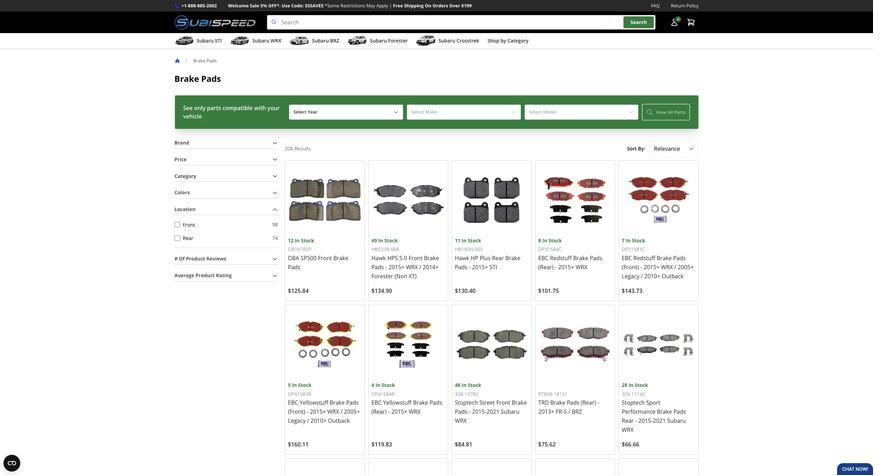 Task type: locate. For each thing, give the bounding box(es) containing it.
colors button
[[175, 188, 278, 199]]

0 vertical spatial outback
[[662, 273, 684, 280]]

ebc inside 5 in stock dp41583r ebc yellowstuff  brake pads (front) - 2015+ wrx / 2005+ legacy / 2010+ outback
[[288, 400, 298, 407]]

48 in stock 308.10780 stoptech street front brake pads - 2015-2021 subaru wrx
[[455, 382, 527, 425]]

stock up hb180n.560
[[468, 238, 482, 244]]

- inside 48 in stock 308.10780 stoptech street front brake pads - 2015-2021 subaru wrx
[[469, 409, 471, 416]]

ebc yellowstuff  brake pads (front) - 2015+ wrx / 2005+ legacy / 2010+ outback image
[[288, 308, 362, 382]]

stock inside the 4 in stock dp41584r ebc yellowstuff brake pads (rear) - 2015+ wrx
[[382, 382, 395, 389]]

2010+ down dp31583c
[[645, 273, 661, 280]]

/ inside "ptr09-18131 trd brake pads (rear) - 2013+ fr-s / brz"
[[569, 409, 571, 416]]

2021 down sport
[[654, 418, 666, 425]]

0 horizontal spatial stoptech
[[455, 400, 478, 407]]

- inside "ptr09-18131 trd brake pads (rear) - 2013+ fr-s / brz"
[[598, 400, 600, 407]]

stock inside 28 in stock 309.11140 stoptech sport performance brake pads rear - 2015-2021 subaru wrx
[[635, 383, 649, 389]]

stoptech inside 28 in stock 309.11140 stoptech sport performance brake pads rear - 2015-2021 subaru wrx
[[622, 400, 645, 407]]

product inside dropdown button
[[186, 256, 205, 262]]

2005+ for ebc redstuff brake pads (front) - 2015+ wrx / 2005+ legacy / 2010+ outback
[[678, 264, 694, 271]]

0 horizontal spatial sti
[[215, 37, 222, 44]]

brake inside 28 in stock 309.11140 stoptech sport performance brake pads rear - 2015-2021 subaru wrx
[[658, 409, 673, 416]]

2 horizontal spatial rear
[[622, 418, 634, 425]]

outback for redstuff
[[662, 273, 684, 280]]

2010+
[[645, 273, 661, 280], [311, 418, 327, 425]]

in right 4
[[376, 382, 381, 389]]

1 vertical spatial forester
[[372, 273, 394, 280]]

- inside 5 in stock dp41583r ebc yellowstuff  brake pads (front) - 2015+ wrx / 2005+ legacy / 2010+ outback
[[307, 409, 309, 416]]

5
[[288, 382, 291, 389]]

$130.40
[[455, 287, 476, 295]]

in right 7
[[626, 238, 631, 244]]

in right 49
[[379, 238, 383, 244]]

select... image
[[689, 146, 695, 152]]

legacy up $143.73
[[622, 273, 640, 280]]

(front) down dp31583c
[[622, 264, 640, 271]]

2 vertical spatial rear
[[622, 418, 634, 425]]

0 horizontal spatial 2021
[[487, 409, 500, 416]]

0 vertical spatial 2005+
[[678, 264, 694, 271]]

in right 12
[[295, 238, 300, 244]]

s
[[564, 409, 567, 416]]

2015+ down dp31584c
[[559, 264, 575, 271]]

2015+ down hps
[[389, 264, 405, 271]]

2005+ inside 5 in stock dp41583r ebc yellowstuff  brake pads (front) - 2015+ wrx / 2005+ legacy / 2010+ outback
[[344, 409, 360, 416]]

stock up 309.11140 at the right bottom of page
[[635, 383, 649, 389]]

wrx inside 28 in stock 309.11140 stoptech sport performance brake pads rear - 2015-2021 subaru wrx
[[622, 427, 634, 434]]

(front) inside 7 in stock dp31583c ebc redstuff brake pads (front) - 2015+ wrx / 2005+ legacy / 2010+ outback
[[622, 264, 640, 271]]

2015+ down dp41584r
[[392, 409, 408, 416]]

/ inside 49 in stock hb533b.668 hawk hps 5.0 front brake pads - 2015+ wrx / 2014+ forester (non xt)
[[420, 264, 422, 271]]

ebc redstuff brake pads (rear) - 2015+ wrx image
[[539, 163, 613, 237]]

2015+ for ebc yellowstuff  brake pads (front) - 2015+ wrx / 2005+ legacy / 2010+ outback
[[310, 409, 326, 416]]

brake pads down 'brake pads' link
[[175, 73, 221, 84]]

(rear) inside the 4 in stock dp41584r ebc yellowstuff brake pads (rear) - 2015+ wrx
[[372, 409, 387, 416]]

1 yellowstuff from the left
[[300, 400, 329, 407]]

1 horizontal spatial sti
[[490, 264, 498, 271]]

pads inside 5 in stock dp41583r ebc yellowstuff  brake pads (front) - 2015+ wrx / 2005+ legacy / 2010+ outback
[[346, 400, 359, 407]]

1 vertical spatial 2021
[[654, 418, 666, 425]]

0 vertical spatial legacy
[[622, 273, 640, 280]]

search input field
[[267, 15, 656, 30]]

ebc down dp41583r
[[288, 400, 298, 407]]

in inside 5 in stock dp41583r ebc yellowstuff  brake pads (front) - 2015+ wrx / 2005+ legacy / 2010+ outback
[[292, 382, 297, 389]]

redstuff inside 7 in stock dp31583c ebc redstuff brake pads (front) - 2015+ wrx / 2005+ legacy / 2010+ outback
[[634, 255, 656, 262]]

average product rating
[[175, 273, 232, 279]]

stoptech down 309.11140 at the right bottom of page
[[622, 400, 645, 407]]

0 horizontal spatial legacy
[[288, 418, 306, 425]]

hawk hps 5.0 front brake pads - 2015+ wrx / 2014+ forester (non xt) image
[[372, 163, 446, 237]]

stock up hb533b.668 at bottom
[[385, 238, 398, 244]]

1 horizontal spatial hawk
[[455, 255, 470, 262]]

(front)
[[622, 264, 640, 271], [288, 409, 305, 416]]

in right 5
[[292, 382, 297, 389]]

return policy link
[[672, 2, 699, 9]]

brake inside "ptr09-18131 trd brake pads (rear) - 2013+ fr-s / brz"
[[551, 400, 566, 407]]

in inside 12 in stock db1678sp dba sp500 front brake pads
[[295, 238, 300, 244]]

1 horizontal spatial legacy
[[622, 273, 640, 280]]

2021 down street
[[487, 409, 500, 416]]

stock for hawk hps 5.0 front brake pads - 2015+ wrx / 2014+ forester (non xt)
[[385, 238, 398, 244]]

1 vertical spatial outback
[[328, 418, 350, 425]]

0 horizontal spatial 2005+
[[344, 409, 360, 416]]

0 vertical spatial brz
[[330, 37, 340, 44]]

sssave5
[[305, 2, 324, 9]]

product inside "dropdown button"
[[196, 273, 215, 279]]

stock inside 12 in stock db1678sp dba sp500 front brake pads
[[301, 238, 315, 244]]

1 vertical spatial 2015-
[[639, 418, 654, 425]]

1 vertical spatial brake pads
[[175, 73, 221, 84]]

in inside 8 in stock dp31584c ebc redstuff brake pads (rear) - 2015+ wrx
[[543, 238, 548, 244]]

0 horizontal spatial hawk
[[372, 255, 386, 262]]

subaru for subaru brz
[[312, 37, 329, 44]]

#
[[175, 256, 178, 262]]

1 horizontal spatial yellowstuff
[[383, 400, 412, 407]]

2015+ down plus
[[473, 264, 489, 271]]

product down # of product reviews
[[196, 273, 215, 279]]

2010+ inside 7 in stock dp31583c ebc redstuff brake pads (front) - 2015+ wrx / 2005+ legacy / 2010+ outback
[[645, 273, 661, 280]]

hps
[[388, 255, 398, 262]]

/
[[186, 57, 188, 65], [420, 264, 422, 271], [675, 264, 677, 271], [641, 273, 644, 280], [341, 409, 343, 416], [569, 409, 571, 416], [307, 418, 309, 425]]

brake pads
[[193, 57, 217, 64], [175, 73, 221, 84]]

ebc down dp31584c
[[539, 255, 549, 262]]

in for dba sp500 front brake pads
[[295, 238, 300, 244]]

0 vertical spatial 2010+
[[645, 273, 661, 280]]

legacy inside 7 in stock dp31583c ebc redstuff brake pads (front) - 2015+ wrx / 2005+ legacy / 2010+ outback
[[622, 273, 640, 280]]

yellowstuff inside 5 in stock dp41583r ebc yellowstuff  brake pads (front) - 2015+ wrx / 2005+ legacy / 2010+ outback
[[300, 400, 329, 407]]

your
[[268, 104, 280, 112]]

redstuff inside 8 in stock dp31584c ebc redstuff brake pads (rear) - 2015+ wrx
[[551, 255, 572, 262]]

1 horizontal spatial 2015-
[[639, 418, 654, 425]]

search
[[631, 19, 648, 26]]

wrx inside 5 in stock dp41583r ebc yellowstuff  brake pads (front) - 2015+ wrx / 2005+ legacy / 2010+ outback
[[328, 409, 339, 416]]

*some
[[325, 2, 340, 9]]

7
[[622, 238, 625, 244]]

subaru inside 48 in stock 308.10780 stoptech street front brake pads - 2015-2021 subaru wrx
[[501, 409, 520, 416]]

in inside '11 in stock hb180n.560 hawk hp plus rear brake pads - 2015+ sti'
[[462, 238, 467, 244]]

subispeed logo image
[[175, 15, 256, 30]]

brake pads link
[[193, 57, 223, 64]]

brake inside 12 in stock db1678sp dba sp500 front brake pads
[[334, 255, 349, 262]]

1 horizontal spatial (rear)
[[539, 264, 554, 271]]

redstuff down dp31584c
[[551, 255, 572, 262]]

stoptech
[[455, 400, 478, 407], [622, 400, 645, 407]]

2010+ inside 5 in stock dp41583r ebc yellowstuff  brake pads (front) - 2015+ wrx / 2005+ legacy / 2010+ outback
[[311, 418, 327, 425]]

forester up $134.90
[[372, 273, 394, 280]]

18131
[[554, 391, 568, 398]]

*some restrictions may apply | free shipping on orders over $199
[[325, 2, 472, 9]]

stock up dp41583r
[[298, 382, 312, 389]]

1 horizontal spatial (front)
[[622, 264, 640, 271]]

brz inside dropdown button
[[330, 37, 340, 44]]

Select Year button
[[289, 105, 404, 120]]

in inside 49 in stock hb533b.668 hawk hps 5.0 front brake pads - 2015+ wrx / 2014+ forester (non xt)
[[379, 238, 383, 244]]

2015- down street
[[473, 409, 487, 416]]

outback inside 7 in stock dp31583c ebc redstuff brake pads (front) - 2015+ wrx / 2005+ legacy / 2010+ outback
[[662, 273, 684, 280]]

brake inside 5 in stock dp41583r ebc yellowstuff  brake pads (front) - 2015+ wrx / 2005+ legacy / 2010+ outback
[[330, 400, 345, 407]]

2015+ inside 5 in stock dp41583r ebc yellowstuff  brake pads (front) - 2015+ wrx / 2005+ legacy / 2010+ outback
[[310, 409, 326, 416]]

0 vertical spatial sti
[[215, 37, 222, 44]]

stock up db1678sp
[[301, 238, 315, 244]]

colors
[[175, 190, 190, 196]]

2 yellowstuff from the left
[[383, 400, 412, 407]]

outback inside 5 in stock dp41583r ebc yellowstuff  brake pads (front) - 2015+ wrx / 2005+ legacy / 2010+ outback
[[328, 418, 350, 425]]

in right 8
[[543, 238, 548, 244]]

legacy
[[622, 273, 640, 280], [288, 418, 306, 425]]

rear right plus
[[492, 255, 504, 262]]

front inside 48 in stock 308.10780 stoptech street front brake pads - 2015-2021 subaru wrx
[[497, 400, 511, 407]]

0 vertical spatial (rear)
[[539, 264, 554, 271]]

faq
[[652, 2, 660, 9]]

sti down subispeed logo
[[215, 37, 222, 44]]

0 vertical spatial (front)
[[622, 264, 640, 271]]

5.0
[[400, 255, 408, 262]]

hawk
[[372, 255, 386, 262], [455, 255, 470, 262]]

in right 28
[[629, 383, 634, 389]]

brake
[[193, 57, 206, 64], [175, 73, 199, 84], [334, 255, 349, 262], [424, 255, 439, 262], [506, 255, 521, 262], [574, 255, 589, 262], [657, 255, 672, 262], [330, 400, 345, 407], [414, 400, 429, 407], [512, 400, 527, 407], [551, 400, 566, 407], [658, 409, 673, 416]]

1 horizontal spatial stoptech
[[622, 400, 645, 407]]

1 horizontal spatial rear
[[492, 255, 504, 262]]

-
[[386, 264, 388, 271], [469, 264, 471, 271], [556, 264, 557, 271], [641, 264, 643, 271], [598, 400, 600, 407], [307, 409, 309, 416], [389, 409, 390, 416], [469, 409, 471, 416], [636, 418, 638, 425]]

1 vertical spatial product
[[196, 273, 215, 279]]

stock inside 49 in stock hb533b.668 hawk hps 5.0 front brake pads - 2015+ wrx / 2014+ forester (non xt)
[[385, 238, 398, 244]]

legacy inside 5 in stock dp41583r ebc yellowstuff  brake pads (front) - 2015+ wrx / 2005+ legacy / 2010+ outback
[[288, 418, 306, 425]]

hb180n.560
[[455, 246, 483, 253]]

return
[[672, 2, 686, 9]]

hawk down hb533b.668 at bottom
[[372, 255, 386, 262]]

- inside 49 in stock hb533b.668 hawk hps 5.0 front brake pads - 2015+ wrx / 2014+ forester (non xt)
[[386, 264, 388, 271]]

1 vertical spatial legacy
[[288, 418, 306, 425]]

rear right rear button
[[183, 235, 193, 242]]

stock inside 5 in stock dp41583r ebc yellowstuff  brake pads (front) - 2015+ wrx / 2005+ legacy / 2010+ outback
[[298, 382, 312, 389]]

8 in stock dp31584c ebc redstuff brake pads (rear) - 2015+ wrx
[[539, 238, 603, 271]]

stock up dp31583c
[[633, 238, 646, 244]]

2 vertical spatial (rear)
[[372, 409, 387, 416]]

front
[[183, 222, 195, 228], [318, 255, 332, 262], [409, 255, 423, 262], [497, 400, 511, 407]]

in right 48
[[462, 382, 467, 389]]

stock
[[301, 238, 315, 244], [385, 238, 398, 244], [468, 238, 482, 244], [549, 238, 562, 244], [633, 238, 646, 244], [298, 382, 312, 389], [382, 382, 395, 389], [468, 382, 482, 389], [635, 383, 649, 389]]

dba sp500 front brake pads image
[[288, 163, 362, 237]]

0 vertical spatial 2021
[[487, 409, 500, 416]]

0 vertical spatial forester
[[388, 37, 408, 44]]

hawk inside '11 in stock hb180n.560 hawk hp plus rear brake pads - 2015+ sti'
[[455, 255, 470, 262]]

product right of
[[186, 256, 205, 262]]

1 vertical spatial 2010+
[[311, 418, 327, 425]]

1 horizontal spatial outback
[[662, 273, 684, 280]]

pads inside '11 in stock hb180n.560 hawk hp plus rear brake pads - 2015+ sti'
[[455, 264, 468, 271]]

0 horizontal spatial 2010+
[[311, 418, 327, 425]]

subaru forester
[[370, 37, 408, 44]]

brake inside 8 in stock dp31584c ebc redstuff brake pads (rear) - 2015+ wrx
[[574, 255, 589, 262]]

1 horizontal spatial redstuff
[[634, 255, 656, 262]]

$101.75
[[539, 287, 560, 295]]

hawk inside 49 in stock hb533b.668 hawk hps 5.0 front brake pads - 2015+ wrx / 2014+ forester (non xt)
[[372, 255, 386, 262]]

2015+ inside 7 in stock dp31583c ebc redstuff brake pads (front) - 2015+ wrx / 2005+ legacy / 2010+ outback
[[644, 264, 660, 271]]

1 redstuff from the left
[[551, 255, 572, 262]]

0 horizontal spatial (front)
[[288, 409, 305, 416]]

use
[[282, 2, 290, 9]]

2015+ down dp41583r
[[310, 409, 326, 416]]

0 vertical spatial product
[[186, 256, 205, 262]]

308.10780
[[455, 391, 479, 398]]

shop
[[488, 37, 500, 44]]

yellowstuff down dp41583r
[[300, 400, 329, 407]]

yellowstuff inside the 4 in stock dp41584r ebc yellowstuff brake pads (rear) - 2015+ wrx
[[383, 400, 412, 407]]

$84.81
[[455, 441, 473, 449]]

0 horizontal spatial redstuff
[[551, 255, 572, 262]]

forester inside dropdown button
[[388, 37, 408, 44]]

2005+ for ebc yellowstuff  brake pads (front) - 2015+ wrx / 2005+ legacy / 2010+ outback
[[344, 409, 360, 416]]

in inside 28 in stock 309.11140 stoptech sport performance brake pads rear - 2015-2021 subaru wrx
[[629, 383, 634, 389]]

(front) for redstuff
[[622, 264, 640, 271]]

2015+ for ebc redstuff brake pads (front) - 2015+ wrx / 2005+ legacy / 2010+ outback
[[644, 264, 660, 271]]

parts
[[207, 104, 221, 112]]

0 horizontal spatial (rear)
[[372, 409, 387, 416]]

legacy up the '$160.11'
[[288, 418, 306, 425]]

(rear)
[[539, 264, 554, 271], [581, 400, 597, 407], [372, 409, 387, 416]]

Select Make button
[[407, 105, 521, 120]]

|
[[390, 2, 392, 9]]

$199
[[462, 2, 472, 9]]

0 horizontal spatial outback
[[328, 418, 350, 425]]

2015+ down dp31583c
[[644, 264, 660, 271]]

0 horizontal spatial brz
[[330, 37, 340, 44]]

2015- inside 28 in stock 309.11140 stoptech sport performance brake pads rear - 2015-2021 subaru wrx
[[639, 418, 654, 425]]

stock up 308.10780
[[468, 382, 482, 389]]

206 results
[[285, 145, 311, 152]]

2015+ inside 49 in stock hb533b.668 hawk hps 5.0 front brake pads - 2015+ wrx / 2014+ forester (non xt)
[[389, 264, 405, 271]]

98
[[273, 221, 278, 228]]

rear down performance in the bottom right of the page
[[622, 418, 634, 425]]

stock inside 8 in stock dp31584c ebc redstuff brake pads (rear) - 2015+ wrx
[[549, 238, 562, 244]]

subaru inside dropdown button
[[370, 37, 387, 44]]

0 vertical spatial 2015-
[[473, 409, 487, 416]]

1 vertical spatial (front)
[[288, 409, 305, 416]]

0 horizontal spatial yellowstuff
[[300, 400, 329, 407]]

brz inside "ptr09-18131 trd brake pads (rear) - 2013+ fr-s / brz"
[[572, 409, 583, 416]]

ebc inside the 4 in stock dp41584r ebc yellowstuff brake pads (rear) - 2015+ wrx
[[372, 400, 382, 407]]

sti down plus
[[490, 264, 498, 271]]

2 hawk from the left
[[455, 255, 470, 262]]

yellowstuff down dp41584r
[[383, 400, 412, 407]]

ebc inside 8 in stock dp31584c ebc redstuff brake pads (rear) - 2015+ wrx
[[539, 255, 549, 262]]

apply
[[377, 2, 389, 9]]

(front) down dp41583r
[[288, 409, 305, 416]]

888-
[[188, 2, 197, 9]]

dp41583r
[[288, 391, 311, 398]]

1 stoptech from the left
[[455, 400, 478, 407]]

ebc down dp31583c
[[622, 255, 633, 262]]

brake inside 7 in stock dp31583c ebc redstuff brake pads (front) - 2015+ wrx / 2005+ legacy / 2010+ outback
[[657, 255, 672, 262]]

+1-
[[182, 2, 188, 9]]

in right 11
[[462, 238, 467, 244]]

brake inside 49 in stock hb533b.668 hawk hps 5.0 front brake pads - 2015+ wrx / 2014+ forester (non xt)
[[424, 255, 439, 262]]

2021
[[487, 409, 500, 416], [654, 418, 666, 425]]

price button
[[175, 155, 278, 165]]

brake pads down subaru sti dropdown button
[[193, 57, 217, 64]]

forester inside 49 in stock hb533b.668 hawk hps 5.0 front brake pads - 2015+ wrx / 2014+ forester (non xt)
[[372, 273, 394, 280]]

1 horizontal spatial brz
[[572, 409, 583, 416]]

5%
[[261, 2, 267, 9]]

outback for yellowstuff
[[328, 418, 350, 425]]

ebc down dp41584r
[[372, 400, 382, 407]]

stock up dp41584r
[[382, 382, 395, 389]]

pads inside 7 in stock dp31583c ebc redstuff brake pads (front) - 2015+ wrx / 2005+ legacy / 2010+ outback
[[674, 255, 686, 262]]

1 vertical spatial rear
[[492, 255, 504, 262]]

return policy
[[672, 2, 699, 9]]

2015+ inside the 4 in stock dp41584r ebc yellowstuff brake pads (rear) - 2015+ wrx
[[392, 409, 408, 416]]

stock inside 7 in stock dp31583c ebc redstuff brake pads (front) - 2015+ wrx / 2005+ legacy / 2010+ outback
[[633, 238, 646, 244]]

2005+
[[678, 264, 694, 271], [344, 409, 360, 416]]

1 hawk from the left
[[372, 255, 386, 262]]

2015- down performance in the bottom right of the page
[[639, 418, 654, 425]]

+1-888-885-2002 link
[[182, 2, 217, 9]]

stoptech for -
[[455, 400, 478, 407]]

brz left a subaru forester thumbnail image
[[330, 37, 340, 44]]

2 stoptech from the left
[[622, 400, 645, 407]]

category button
[[175, 171, 278, 182]]

pads inside 8 in stock dp31584c ebc redstuff brake pads (rear) - 2015+ wrx
[[590, 255, 603, 262]]

sti inside '11 in stock hb180n.560 hawk hp plus rear brake pads - 2015+ sti'
[[490, 264, 498, 271]]

in inside 7 in stock dp31583c ebc redstuff brake pads (front) - 2015+ wrx / 2005+ legacy / 2010+ outback
[[626, 238, 631, 244]]

crosstrek
[[457, 37, 480, 44]]

pads inside 12 in stock db1678sp dba sp500 front brake pads
[[288, 264, 301, 271]]

subaru inside 28 in stock 309.11140 stoptech sport performance brake pads rear - 2015-2021 subaru wrx
[[668, 418, 687, 425]]

hawk down hb180n.560
[[455, 255, 470, 262]]

in for ebc yellowstuff brake pads (rear) - 2015+ wrx
[[376, 382, 381, 389]]

ebc inside 7 in stock dp31583c ebc redstuff brake pads (front) - 2015+ wrx / 2005+ legacy / 2010+ outback
[[622, 255, 633, 262]]

front right 5.0
[[409, 255, 423, 262]]

1 horizontal spatial 2005+
[[678, 264, 694, 271]]

dba
[[288, 255, 299, 262]]

stoptech inside 48 in stock 308.10780 stoptech street front brake pads - 2015-2021 subaru wrx
[[455, 400, 478, 407]]

stock inside 48 in stock 308.10780 stoptech street front brake pads - 2015-2021 subaru wrx
[[468, 382, 482, 389]]

in for hawk hp plus rear brake pads - 2015+ sti
[[462, 238, 467, 244]]

0 horizontal spatial 2015-
[[473, 409, 487, 416]]

2010+ down dp41583r
[[311, 418, 327, 425]]

dp41584r
[[372, 391, 395, 398]]

0 horizontal spatial rear
[[183, 235, 193, 242]]

stock for ebc yellowstuff brake pads (rear) - 2015+ wrx
[[382, 382, 395, 389]]

by:
[[639, 145, 646, 152]]

49
[[372, 238, 377, 244]]

in inside 48 in stock 308.10780 stoptech street front brake pads - 2015-2021 subaru wrx
[[462, 382, 467, 389]]

brz right s
[[572, 409, 583, 416]]

trd brake pads (rear) - 2013+ fr-s / brz image
[[539, 308, 613, 382]]

sport
[[647, 400, 661, 407]]

only
[[194, 104, 206, 112]]

stock up dp31584c
[[549, 238, 562, 244]]

subaru for subaru forester
[[370, 37, 387, 44]]

a subaru forester thumbnail image image
[[348, 36, 368, 46]]

welcome
[[228, 2, 249, 9]]

1 vertical spatial (rear)
[[581, 400, 597, 407]]

brz
[[330, 37, 340, 44], [572, 409, 583, 416]]

2 redstuff from the left
[[634, 255, 656, 262]]

in inside the 4 in stock dp41584r ebc yellowstuff brake pads (rear) - 2015+ wrx
[[376, 382, 381, 389]]

2021 inside 48 in stock 308.10780 stoptech street front brake pads - 2015-2021 subaru wrx
[[487, 409, 500, 416]]

stoptech down 308.10780
[[455, 400, 478, 407]]

redstuff down dp31583c
[[634, 255, 656, 262]]

product
[[186, 256, 205, 262], [196, 273, 215, 279]]

subaru brz
[[312, 37, 340, 44]]

forester left a subaru crosstrek thumbnail image
[[388, 37, 408, 44]]

(rear) inside 8 in stock dp31584c ebc redstuff brake pads (rear) - 2015+ wrx
[[539, 264, 554, 271]]

Rear button
[[175, 236, 180, 241]]

2 horizontal spatial (rear)
[[581, 400, 597, 407]]

front right sp500
[[318, 255, 332, 262]]

1 horizontal spatial 2021
[[654, 418, 666, 425]]

wrx inside 7 in stock dp31583c ebc redstuff brake pads (front) - 2015+ wrx / 2005+ legacy / 2010+ outback
[[662, 264, 674, 271]]

on
[[425, 2, 432, 9]]

1 vertical spatial brz
[[572, 409, 583, 416]]

1 vertical spatial sti
[[490, 264, 498, 271]]

pads inside 28 in stock 309.11140 stoptech sport performance brake pads rear - 2015-2021 subaru wrx
[[674, 409, 687, 416]]

front right street
[[497, 400, 511, 407]]

1 horizontal spatial 2010+
[[645, 273, 661, 280]]

1 vertical spatial 2005+
[[344, 409, 360, 416]]



Task type: vqa. For each thing, say whether or not it's contained in the screenshot.


Task type: describe. For each thing, give the bounding box(es) containing it.
- inside '11 in stock hb180n.560 hawk hp plus rear brake pads - 2015+ sti'
[[469, 264, 471, 271]]

category
[[175, 173, 196, 180]]

select model image
[[629, 110, 635, 115]]

results
[[295, 145, 311, 152]]

2013+
[[539, 409, 555, 416]]

off*.
[[268, 2, 281, 9]]

performance
[[622, 409, 656, 416]]

4
[[372, 382, 375, 389]]

select make image
[[511, 110, 517, 115]]

brake inside the 4 in stock dp41584r ebc yellowstuff brake pads (rear) - 2015+ wrx
[[414, 400, 429, 407]]

in for ebc redstuff brake pads (front) - 2015+ wrx / 2005+ legacy / 2010+ outback
[[626, 238, 631, 244]]

(rear) inside "ptr09-18131 trd brake pads (rear) - 2013+ fr-s / brz"
[[581, 400, 597, 407]]

pads inside "ptr09-18131 trd brake pads (rear) - 2013+ fr-s / brz"
[[567, 400, 580, 407]]

stoptech street front brake pads - 2015-2021 subaru wrx image
[[455, 308, 529, 382]]

pads inside 48 in stock 308.10780 stoptech street front brake pads - 2015-2021 subaru wrx
[[455, 409, 468, 416]]

7 in stock dp31583c ebc redstuff brake pads (front) - 2015+ wrx / 2005+ legacy / 2010+ outback
[[622, 238, 694, 280]]

(rear) for ebc yellowstuff brake pads (rear) - 2015+ wrx
[[372, 409, 387, 416]]

rear inside 28 in stock 309.11140 stoptech sport performance brake pads rear - 2015-2021 subaru wrx
[[622, 418, 634, 425]]

sort by:
[[628, 145, 646, 152]]

ebc for ebc yellowstuff  brake pads (front) - 2015+ wrx / 2005+ legacy / 2010+ outback
[[288, 400, 298, 407]]

dp31584c
[[539, 246, 562, 253]]

stoptech for rear
[[622, 400, 645, 407]]

(non
[[395, 273, 408, 280]]

subaru for subaru wrx
[[253, 37, 270, 44]]

restrictions
[[341, 2, 366, 9]]

8
[[539, 238, 542, 244]]

in for stoptech street front brake pads - 2015-2021 subaru wrx
[[462, 382, 467, 389]]

- inside 7 in stock dp31583c ebc redstuff brake pads (front) - 2015+ wrx / 2005+ legacy / 2010+ outback
[[641, 264, 643, 271]]

shop by category button
[[488, 35, 529, 49]]

in for hawk hps 5.0 front brake pads - 2015+ wrx / 2014+ forester (non xt)
[[379, 238, 383, 244]]

trd
[[539, 400, 549, 407]]

2021 inside 28 in stock 309.11140 stoptech sport performance brake pads rear - 2015-2021 subaru wrx
[[654, 418, 666, 425]]

subaru sti button
[[175, 35, 222, 49]]

search button
[[624, 17, 655, 28]]

brand
[[175, 140, 189, 146]]

redstuff for (rear)
[[551, 255, 572, 262]]

sale
[[250, 2, 259, 9]]

subaru sti
[[197, 37, 222, 44]]

location
[[175, 206, 196, 213]]

hb533b.668
[[372, 246, 399, 253]]

brand button
[[175, 138, 278, 149]]

front inside 12 in stock db1678sp dba sp500 front brake pads
[[318, 255, 332, 262]]

subaru for subaru sti
[[197, 37, 214, 44]]

(rear) for ebc redstuff brake pads (rear) - 2015+ wrx
[[539, 264, 554, 271]]

vehicle
[[183, 113, 202, 120]]

button image
[[671, 18, 679, 27]]

front right front button
[[183, 222, 195, 228]]

49 in stock hb533b.668 hawk hps 5.0 front brake pads - 2015+ wrx / 2014+ forester (non xt)
[[372, 238, 439, 280]]

stock for stoptech sport performance brake pads rear - 2015-2021 subaru wrx
[[635, 383, 649, 389]]

$134.90
[[372, 287, 392, 295]]

brake inside 48 in stock 308.10780 stoptech street front brake pads - 2015-2021 subaru wrx
[[512, 400, 527, 407]]

front inside 49 in stock hb533b.668 hawk hps 5.0 front brake pads - 2015+ wrx / 2014+ forester (non xt)
[[409, 255, 423, 262]]

hawk for hawk hps 5.0 front brake pads - 2015+ wrx / 2014+ forester (non xt)
[[372, 255, 386, 262]]

legacy for ebc yellowstuff  brake pads (front) - 2015+ wrx / 2005+ legacy / 2010+ outback
[[288, 418, 306, 425]]

Front button
[[175, 222, 180, 228]]

+1-888-885-2002
[[182, 2, 217, 9]]

of
[[179, 256, 185, 262]]

Select... button
[[650, 141, 699, 158]]

ebc for ebc redstuff brake pads (rear) - 2015+ wrx
[[539, 255, 549, 262]]

2015+ for ebc redstuff brake pads (rear) - 2015+ wrx
[[559, 264, 575, 271]]

faq link
[[652, 2, 660, 9]]

in for stoptech sport performance brake pads rear - 2015-2021 subaru wrx
[[629, 383, 634, 389]]

home image
[[175, 58, 180, 64]]

subaru wrx
[[253, 37, 282, 44]]

policy
[[687, 2, 699, 9]]

wrx inside the 4 in stock dp41584r ebc yellowstuff brake pads (rear) - 2015+ wrx
[[409, 409, 421, 416]]

pads inside the 4 in stock dp41584r ebc yellowstuff brake pads (rear) - 2015+ wrx
[[430, 400, 443, 407]]

2010+ for redstuff
[[645, 273, 661, 280]]

free
[[393, 2, 403, 9]]

brake inside '11 in stock hb180n.560 hawk hp plus rear brake pads - 2015+ sti'
[[506, 255, 521, 262]]

a subaru crosstrek thumbnail image image
[[417, 36, 436, 46]]

street
[[480, 400, 495, 407]]

rear inside '11 in stock hb180n.560 hawk hp plus rear brake pads - 2015+ sti'
[[492, 255, 504, 262]]

sti inside dropdown button
[[215, 37, 222, 44]]

885-
[[197, 2, 207, 9]]

- inside 8 in stock dp31584c ebc redstuff brake pads (rear) - 2015+ wrx
[[556, 264, 557, 271]]

stock for ebc yellowstuff  brake pads (front) - 2015+ wrx / 2005+ legacy / 2010+ outback
[[298, 382, 312, 389]]

in for ebc yellowstuff  brake pads (front) - 2015+ wrx / 2005+ legacy / 2010+ outback
[[292, 382, 297, 389]]

with
[[254, 104, 266, 112]]

xt)
[[409, 273, 417, 280]]

stock for hawk hp plus rear brake pads - 2015+ sti
[[468, 238, 482, 244]]

2015+ for ebc yellowstuff brake pads (rear) - 2015+ wrx
[[392, 409, 408, 416]]

ptr09-18131 trd brake pads (rear) - 2013+ fr-s / brz
[[539, 391, 600, 416]]

2010+ for yellowstuff
[[311, 418, 327, 425]]

open widget image
[[3, 456, 20, 472]]

subaru wrx button
[[230, 35, 282, 49]]

74
[[273, 235, 278, 242]]

a subaru brz thumbnail image image
[[290, 36, 310, 46]]

(front) for yellowstuff
[[288, 409, 305, 416]]

code:
[[292, 2, 304, 9]]

- inside 28 in stock 309.11140 stoptech sport performance brake pads rear - 2015-2021 subaru wrx
[[636, 418, 638, 425]]

2014+
[[423, 264, 439, 271]]

stock for ebc redstuff brake pads (front) - 2015+ wrx / 2005+ legacy / 2010+ outback
[[633, 238, 646, 244]]

redstuff for (front)
[[634, 255, 656, 262]]

dp31583c
[[622, 246, 646, 253]]

reviews
[[207, 256, 226, 262]]

ptr09-
[[539, 391, 554, 398]]

select year image
[[393, 110, 399, 115]]

$119.83
[[372, 441, 392, 449]]

yellowstuff for (front)
[[300, 400, 329, 407]]

stock for stoptech street front brake pads - 2015-2021 subaru wrx
[[468, 382, 482, 389]]

price
[[175, 156, 187, 163]]

11 in stock hb180n.560 hawk hp plus rear brake pads - 2015+ sti
[[455, 238, 521, 271]]

2015- inside 48 in stock 308.10780 stoptech street front brake pads - 2015-2021 subaru wrx
[[473, 409, 487, 416]]

may
[[367, 2, 376, 9]]

$143.73
[[622, 287, 643, 295]]

stock for dba sp500 front brake pads
[[301, 238, 315, 244]]

subaru for subaru crosstrek
[[439, 37, 456, 44]]

$160.11
[[288, 441, 309, 449]]

2015+ inside '11 in stock hb180n.560 hawk hp plus rear brake pads - 2015+ sti'
[[473, 264, 489, 271]]

wrx inside 48 in stock 308.10780 stoptech street front brake pads - 2015-2021 subaru wrx
[[455, 418, 467, 425]]

legacy for ebc redstuff brake pads (front) - 2015+ wrx / 2005+ legacy / 2010+ outback
[[622, 273, 640, 280]]

ebc redstuff brake pads (front) - 2015+ wrx / 2005+ legacy / 2010+ outback image
[[622, 163, 696, 237]]

pads inside 49 in stock hb533b.668 hawk hps 5.0 front brake pads - 2015+ wrx / 2014+ forester (non xt)
[[372, 264, 384, 271]]

hp
[[471, 255, 479, 262]]

48
[[455, 382, 461, 389]]

Select Model button
[[525, 105, 639, 120]]

- inside the 4 in stock dp41584r ebc yellowstuff brake pads (rear) - 2015+ wrx
[[389, 409, 390, 416]]

over
[[450, 2, 461, 9]]

wrx inside 8 in stock dp31584c ebc redstuff brake pads (rear) - 2015+ wrx
[[576, 264, 588, 271]]

plus
[[480, 255, 491, 262]]

$66.66
[[622, 441, 640, 449]]

$75.62
[[539, 441, 556, 449]]

wrx inside dropdown button
[[271, 37, 282, 44]]

hawk for hawk hp plus rear brake pads - 2015+ sti
[[455, 255, 470, 262]]

28 in stock 309.11140 stoptech sport performance brake pads rear - 2015-2021 subaru wrx
[[622, 383, 687, 434]]

sp500
[[301, 255, 317, 262]]

subaru crosstrek
[[439, 37, 480, 44]]

11
[[455, 238, 461, 244]]

0 vertical spatial rear
[[183, 235, 193, 242]]

12 in stock db1678sp dba sp500 front brake pads
[[288, 238, 349, 271]]

see only parts compatible with your vehicle
[[183, 104, 280, 120]]

ebc for ebc yellowstuff brake pads (rear) - 2015+ wrx
[[372, 400, 382, 407]]

5 in stock dp41583r ebc yellowstuff  brake pads (front) - 2015+ wrx / 2005+ legacy / 2010+ outback
[[288, 382, 360, 425]]

$125.84
[[288, 287, 309, 295]]

stoptech sport performance brake pads rear - 2015-2021 subaru wrx image
[[622, 308, 696, 382]]

shipping
[[405, 2, 424, 9]]

in for ebc redstuff brake pads (rear) - 2015+ wrx
[[543, 238, 548, 244]]

ebc yellowstuff brake pads (rear) - 2015+ wrx image
[[372, 308, 446, 382]]

ebc for ebc redstuff brake pads (front) - 2015+ wrx / 2005+ legacy / 2010+ outback
[[622, 255, 633, 262]]

a subaru wrx thumbnail image image
[[230, 36, 250, 46]]

shop by category
[[488, 37, 529, 44]]

stock for ebc redstuff brake pads (rear) - 2015+ wrx
[[549, 238, 562, 244]]

309.11140
[[622, 391, 646, 398]]

wrx inside 49 in stock hb533b.668 hawk hps 5.0 front brake pads - 2015+ wrx / 2014+ forester (non xt)
[[406, 264, 418, 271]]

fr-
[[556, 409, 564, 416]]

category
[[508, 37, 529, 44]]

yellowstuff for (rear)
[[383, 400, 412, 407]]

a subaru sti thumbnail image image
[[175, 36, 194, 46]]

compatible
[[223, 104, 253, 112]]

hawk hp plus rear brake pads - 2015+ sti image
[[455, 163, 529, 237]]

by
[[501, 37, 507, 44]]

rating
[[216, 273, 232, 279]]

0 vertical spatial brake pads
[[193, 57, 217, 64]]



